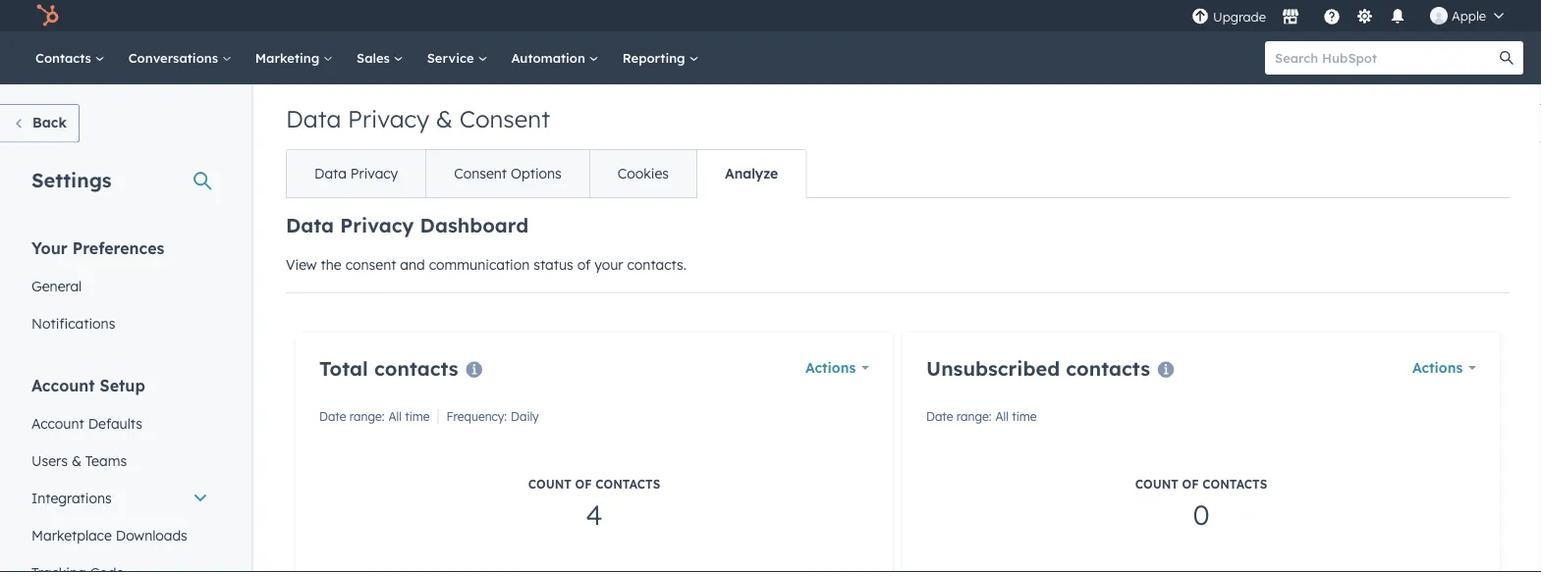 Task type: vqa. For each thing, say whether or not it's contained in the screenshot.
Calling Icon
no



Task type: describe. For each thing, give the bounding box(es) containing it.
preferences
[[72, 238, 165, 258]]

account setup element
[[20, 375, 220, 573]]

4
[[586, 498, 603, 532]]

count for 4
[[528, 478, 572, 492]]

total contacts
[[319, 357, 459, 381]]

notifications image
[[1390, 9, 1407, 27]]

consent options
[[454, 165, 562, 182]]

Search HubSpot search field
[[1266, 41, 1506, 75]]

privacy for &
[[348, 104, 430, 134]]

range: for 0
[[957, 410, 992, 425]]

analyze
[[725, 165, 779, 182]]

count of contacts 4
[[528, 478, 661, 532]]

actions button for 4
[[806, 355, 870, 382]]

bob builder image
[[1431, 7, 1448, 25]]

actions for 0
[[1413, 360, 1463, 377]]

unsubscribed contacts
[[927, 357, 1151, 381]]

data for data privacy & consent
[[286, 104, 341, 134]]

the
[[321, 256, 342, 274]]

0 horizontal spatial contacts
[[35, 50, 95, 66]]

data for data privacy
[[314, 165, 347, 182]]

data for data privacy dashboard
[[286, 213, 334, 238]]

consent options link
[[426, 150, 589, 198]]

integrations
[[31, 490, 112, 507]]

settings image
[[1357, 8, 1374, 26]]

search button
[[1491, 41, 1524, 75]]

time for daily
[[405, 410, 430, 425]]

hubspot link
[[24, 4, 74, 28]]

contacts.
[[627, 256, 687, 274]]

data privacy & consent
[[286, 104, 550, 134]]

account defaults link
[[20, 405, 220, 443]]

account setup
[[31, 376, 145, 396]]

marketplaces button
[[1271, 0, 1312, 31]]

apple button
[[1419, 0, 1516, 31]]

sales
[[357, 50, 394, 66]]

search image
[[1501, 51, 1514, 65]]

contacts for 4
[[596, 478, 661, 492]]

your
[[595, 256, 624, 274]]

0
[[1193, 498, 1210, 532]]

date range: all time for 0
[[927, 410, 1037, 425]]

general
[[31, 278, 82, 295]]

service
[[427, 50, 478, 66]]

general link
[[20, 268, 220, 305]]

contacts link
[[24, 31, 117, 85]]

consent
[[346, 256, 396, 274]]

of for 4
[[575, 478, 592, 492]]

frequency:
[[447, 410, 507, 425]]

status
[[534, 256, 574, 274]]

contacts for 0
[[1067, 357, 1151, 381]]

data privacy
[[314, 165, 398, 182]]

conversations
[[128, 50, 222, 66]]

integrations button
[[20, 480, 220, 517]]

count of contacts 0
[[1136, 478, 1268, 532]]

contacts for 4
[[374, 357, 459, 381]]

setup
[[100, 376, 145, 396]]

0 vertical spatial consent
[[460, 104, 550, 134]]

view
[[286, 256, 317, 274]]

account for account defaults
[[31, 415, 84, 432]]

options
[[511, 165, 562, 182]]

cookies link
[[589, 150, 697, 198]]

users & teams link
[[20, 443, 220, 480]]

your
[[31, 238, 68, 258]]

unsubscribed
[[927, 357, 1060, 381]]

marketplaces image
[[1282, 9, 1300, 27]]

& inside the account setup element
[[72, 453, 82, 470]]

upgrade
[[1214, 9, 1267, 25]]

your preferences element
[[20, 237, 220, 342]]



Task type: locate. For each thing, give the bounding box(es) containing it.
data privacy dashboard
[[286, 213, 529, 238]]

contacts inside count of contacts 4
[[596, 478, 661, 492]]

navigation
[[286, 149, 807, 199]]

1 vertical spatial data
[[314, 165, 347, 182]]

1 horizontal spatial contacts
[[596, 478, 661, 492]]

back
[[32, 114, 67, 131]]

2 vertical spatial privacy
[[340, 213, 414, 238]]

consent
[[460, 104, 550, 134], [454, 165, 507, 182]]

0 vertical spatial data
[[286, 104, 341, 134]]

1 horizontal spatial actions button
[[1413, 355, 1477, 382]]

contacts for 0
[[1203, 478, 1268, 492]]

analyze link
[[697, 150, 806, 198]]

0 horizontal spatial actions
[[806, 360, 856, 377]]

actions
[[806, 360, 856, 377], [1413, 360, 1463, 377]]

time
[[405, 410, 430, 425], [1012, 410, 1037, 425]]

help image
[[1324, 9, 1341, 27]]

1 horizontal spatial range:
[[957, 410, 992, 425]]

1 contacts from the left
[[374, 357, 459, 381]]

0 vertical spatial &
[[436, 104, 453, 134]]

0 horizontal spatial time
[[405, 410, 430, 425]]

2 range: from the left
[[957, 410, 992, 425]]

time down unsubscribed contacts
[[1012, 410, 1037, 425]]

1 actions from the left
[[806, 360, 856, 377]]

consent up dashboard
[[454, 165, 507, 182]]

hubspot image
[[35, 4, 59, 28]]

& right "users"
[[72, 453, 82, 470]]

count inside count of contacts 0
[[1136, 478, 1179, 492]]

reporting
[[623, 50, 689, 66]]

1 account from the top
[[31, 376, 95, 396]]

1 horizontal spatial all
[[996, 410, 1009, 425]]

all
[[389, 410, 402, 425], [996, 410, 1009, 425]]

data
[[286, 104, 341, 134], [314, 165, 347, 182], [286, 213, 334, 238]]

privacy up the 'data privacy dashboard'
[[351, 165, 398, 182]]

2 actions button from the left
[[1413, 355, 1477, 382]]

your preferences
[[31, 238, 165, 258]]

account up account defaults
[[31, 376, 95, 396]]

1 horizontal spatial actions
[[1413, 360, 1463, 377]]

cookies
[[618, 165, 669, 182]]

date range: all time
[[319, 410, 430, 425], [927, 410, 1037, 425]]

notifications
[[31, 315, 115, 332]]

contacts up 0
[[1203, 478, 1268, 492]]

navigation containing data privacy
[[286, 149, 807, 199]]

settings
[[31, 168, 112, 192]]

menu containing apple
[[1190, 0, 1518, 31]]

date down 'unsubscribed'
[[927, 410, 954, 425]]

2 all from the left
[[996, 410, 1009, 425]]

0 horizontal spatial all
[[389, 410, 402, 425]]

1 vertical spatial &
[[72, 453, 82, 470]]

1 horizontal spatial date
[[927, 410, 954, 425]]

data up the
[[314, 165, 347, 182]]

time down total contacts
[[405, 410, 430, 425]]

reporting link
[[611, 31, 711, 85]]

of up 4
[[575, 478, 592, 492]]

0 vertical spatial privacy
[[348, 104, 430, 134]]

0 horizontal spatial &
[[72, 453, 82, 470]]

2 contacts from the left
[[1067, 357, 1151, 381]]

all for daily
[[389, 410, 402, 425]]

1 horizontal spatial date range: all time
[[927, 410, 1037, 425]]

contacts
[[35, 50, 95, 66], [596, 478, 661, 492], [1203, 478, 1268, 492]]

1 horizontal spatial contacts
[[1067, 357, 1151, 381]]

users
[[31, 453, 68, 470]]

daily
[[511, 410, 539, 425]]

1 count from the left
[[528, 478, 572, 492]]

date range: all time for daily
[[319, 410, 430, 425]]

marketplace downloads
[[31, 527, 188, 544]]

1 all from the left
[[389, 410, 402, 425]]

notifications button
[[1382, 0, 1415, 31]]

automation
[[511, 50, 589, 66]]

downloads
[[116, 527, 188, 544]]

all down 'unsubscribed'
[[996, 410, 1009, 425]]

actions button for 0
[[1413, 355, 1477, 382]]

account for account setup
[[31, 376, 95, 396]]

1 range: from the left
[[350, 410, 385, 425]]

1 vertical spatial account
[[31, 415, 84, 432]]

2 actions from the left
[[1413, 360, 1463, 377]]

privacy for dashboard
[[340, 213, 414, 238]]

count
[[528, 478, 572, 492], [1136, 478, 1179, 492]]

privacy down sales link on the left of page
[[348, 104, 430, 134]]

count inside count of contacts 4
[[528, 478, 572, 492]]

date range: all time down total contacts
[[319, 410, 430, 425]]

0 horizontal spatial count
[[528, 478, 572, 492]]

total
[[319, 357, 368, 381]]

automation link
[[500, 31, 611, 85]]

0 horizontal spatial actions button
[[806, 355, 870, 382]]

contacts up 4
[[596, 478, 661, 492]]

0 horizontal spatial date
[[319, 410, 346, 425]]

marketplace downloads link
[[20, 517, 220, 555]]

&
[[436, 104, 453, 134], [72, 453, 82, 470]]

and
[[400, 256, 425, 274]]

range: for daily
[[350, 410, 385, 425]]

data up the view
[[286, 213, 334, 238]]

1 horizontal spatial time
[[1012, 410, 1037, 425]]

of
[[578, 256, 591, 274], [575, 478, 592, 492], [1183, 478, 1199, 492]]

upgrade image
[[1192, 8, 1210, 26]]

2 horizontal spatial contacts
[[1203, 478, 1268, 492]]

account defaults
[[31, 415, 142, 432]]

1 actions button from the left
[[806, 355, 870, 382]]

2 date from the left
[[927, 410, 954, 425]]

1 horizontal spatial count
[[1136, 478, 1179, 492]]

2 account from the top
[[31, 415, 84, 432]]

actions for 4
[[806, 360, 856, 377]]

count for 0
[[1136, 478, 1179, 492]]

all for 0
[[996, 410, 1009, 425]]

1 date range: all time from the left
[[319, 410, 430, 425]]

frequency: daily
[[447, 410, 539, 425]]

actions button
[[806, 355, 870, 382], [1413, 355, 1477, 382]]

privacy
[[348, 104, 430, 134], [351, 165, 398, 182], [340, 213, 414, 238]]

time for 0
[[1012, 410, 1037, 425]]

menu
[[1190, 0, 1518, 31]]

range: down 'unsubscribed'
[[957, 410, 992, 425]]

& down service
[[436, 104, 453, 134]]

view the consent and communication status of your contacts.
[[286, 256, 687, 274]]

settings link
[[1353, 5, 1378, 26]]

0 horizontal spatial date range: all time
[[319, 410, 430, 425]]

defaults
[[88, 415, 142, 432]]

help button
[[1316, 0, 1349, 31]]

1 vertical spatial consent
[[454, 165, 507, 182]]

date down total
[[319, 410, 346, 425]]

date for 0
[[927, 410, 954, 425]]

of inside count of contacts 0
[[1183, 478, 1199, 492]]

of left your on the left
[[578, 256, 591, 274]]

data down marketing link
[[286, 104, 341, 134]]

date for daily
[[319, 410, 346, 425]]

marketplace
[[31, 527, 112, 544]]

of for 0
[[1183, 478, 1199, 492]]

contacts inside count of contacts 0
[[1203, 478, 1268, 492]]

data privacy link
[[287, 150, 426, 198]]

range: down total contacts
[[350, 410, 385, 425]]

privacy inside data privacy link
[[351, 165, 398, 182]]

account up "users"
[[31, 415, 84, 432]]

teams
[[85, 453, 127, 470]]

0 vertical spatial account
[[31, 376, 95, 396]]

date
[[319, 410, 346, 425], [927, 410, 954, 425]]

notifications link
[[20, 305, 220, 342]]

marketing link
[[244, 31, 345, 85]]

1 horizontal spatial &
[[436, 104, 453, 134]]

date range: all time down 'unsubscribed'
[[927, 410, 1037, 425]]

communication
[[429, 256, 530, 274]]

sales link
[[345, 31, 415, 85]]

apple
[[1452, 7, 1487, 24]]

account
[[31, 376, 95, 396], [31, 415, 84, 432]]

of up 0
[[1183, 478, 1199, 492]]

back link
[[0, 104, 80, 143]]

conversations link
[[117, 31, 244, 85]]

0 horizontal spatial range:
[[350, 410, 385, 425]]

0 horizontal spatial contacts
[[374, 357, 459, 381]]

marketing
[[255, 50, 323, 66]]

2 count from the left
[[1136, 478, 1179, 492]]

all down total contacts
[[389, 410, 402, 425]]

users & teams
[[31, 453, 127, 470]]

of inside count of contacts 4
[[575, 478, 592, 492]]

1 vertical spatial privacy
[[351, 165, 398, 182]]

2 time from the left
[[1012, 410, 1037, 425]]

consent up consent options
[[460, 104, 550, 134]]

2 vertical spatial data
[[286, 213, 334, 238]]

contacts
[[374, 357, 459, 381], [1067, 357, 1151, 381]]

dashboard
[[420, 213, 529, 238]]

contacts down "hubspot" link
[[35, 50, 95, 66]]

1 date from the left
[[319, 410, 346, 425]]

service link
[[415, 31, 500, 85]]

privacy up consent
[[340, 213, 414, 238]]

1 time from the left
[[405, 410, 430, 425]]

range:
[[350, 410, 385, 425], [957, 410, 992, 425]]

2 date range: all time from the left
[[927, 410, 1037, 425]]



